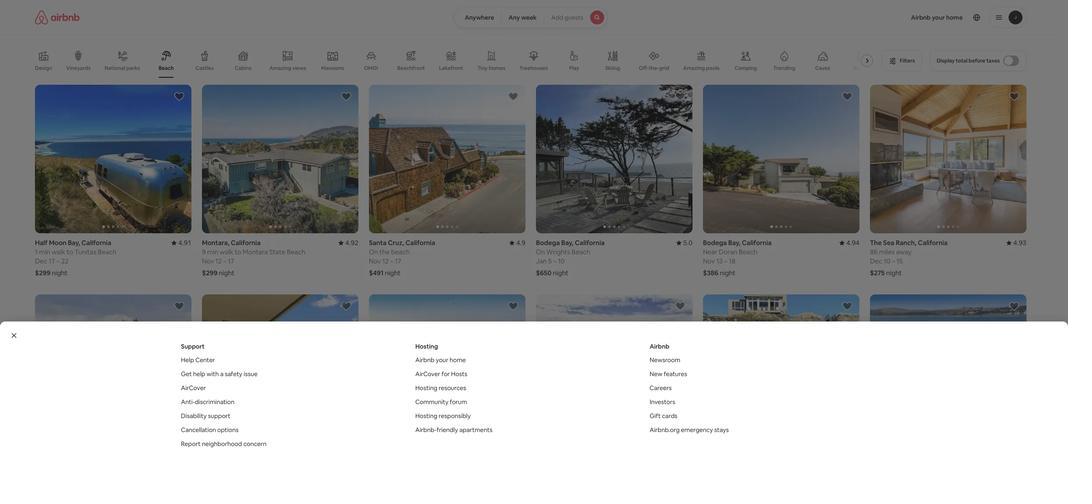 Task type: locate. For each thing, give the bounding box(es) containing it.
1 horizontal spatial airbnb
[[650, 343, 669, 351]]

3 – from the left
[[390, 257, 393, 265]]

1 night from the left
[[52, 269, 67, 277]]

castles
[[195, 65, 214, 72]]

1 $299 from the left
[[35, 269, 50, 277]]

home
[[450, 356, 466, 364]]

2 vertical spatial hosting
[[415, 412, 437, 420]]

0 horizontal spatial aircover
[[181, 384, 206, 392]]

2 $299 from the left
[[202, 269, 217, 277]]

beach right wrights
[[572, 248, 590, 256]]

min right '9'
[[207, 248, 218, 256]]

3 nov from the left
[[703, 257, 715, 265]]

0 horizontal spatial to
[[67, 248, 73, 256]]

california inside half moon bay, california 1 min walk to tunitas beach dec 17 – 22 $299 night
[[82, 239, 111, 247]]

1 horizontal spatial to
[[235, 248, 241, 256]]

views
[[292, 65, 306, 72]]

santa
[[369, 239, 386, 247]]

bay, up wrights
[[561, 239, 574, 247]]

1 horizontal spatial 17
[[228, 257, 234, 265]]

0 horizontal spatial nov
[[202, 257, 214, 265]]

2 horizontal spatial nov
[[703, 257, 715, 265]]

1 on from the left
[[369, 248, 378, 256]]

10 down miles
[[884, 257, 890, 265]]

on
[[369, 248, 378, 256], [536, 248, 545, 256]]

your
[[436, 356, 448, 364]]

0 vertical spatial airbnb
[[650, 343, 669, 351]]

on for on wrights beach
[[536, 248, 545, 256]]

2 california from the left
[[231, 239, 261, 247]]

national
[[105, 65, 125, 72]]

1 walk from the left
[[52, 248, 65, 256]]

add to wishlist: the sea ranch, california image
[[1009, 91, 1020, 102]]

1 nov from the left
[[202, 257, 214, 265]]

night right $491
[[385, 269, 400, 277]]

0 horizontal spatial dec
[[35, 257, 47, 265]]

aircover for aircover "link"
[[181, 384, 206, 392]]

1 horizontal spatial dec
[[870, 257, 882, 265]]

1 california from the left
[[82, 239, 111, 247]]

bodega inside bodega bay, california near doran beach nov 13 – 18 $386 night
[[703, 239, 727, 247]]

4 night from the left
[[553, 269, 568, 277]]

dec down 86
[[870, 257, 882, 265]]

caves
[[815, 65, 830, 72]]

1 horizontal spatial 12
[[382, 257, 389, 265]]

night inside half moon bay, california 1 min walk to tunitas beach dec 17 – 22 $299 night
[[52, 269, 67, 277]]

2 10 from the left
[[884, 257, 890, 265]]

on up jan in the bottom of the page
[[536, 248, 545, 256]]

5 night from the left
[[720, 269, 735, 277]]

grid
[[659, 65, 669, 72]]

beach inside bodega bay, california near doran beach nov 13 – 18 $386 night
[[739, 248, 757, 256]]

camping
[[735, 65, 757, 72]]

group containing national parks
[[35, 44, 877, 78]]

taxes
[[986, 57, 1000, 64]]

1 bay, from the left
[[68, 239, 80, 247]]

beach right tunitas
[[98, 248, 116, 256]]

night down montara,
[[219, 269, 234, 277]]

hosting responsibly
[[415, 412, 471, 420]]

3 california from the left
[[406, 239, 435, 247]]

help center
[[181, 356, 215, 364]]

0 horizontal spatial on
[[369, 248, 378, 256]]

newsroom
[[650, 356, 680, 364]]

careers
[[650, 384, 672, 392]]

airbnb up newsroom
[[650, 343, 669, 351]]

report
[[181, 440, 201, 448]]

0 vertical spatial aircover
[[415, 370, 440, 378]]

farms
[[854, 65, 869, 72]]

1 horizontal spatial aircover
[[415, 370, 440, 378]]

wrights
[[546, 248, 570, 256]]

2 min from the left
[[207, 248, 218, 256]]

18
[[729, 257, 735, 265]]

5 – from the left
[[724, 257, 727, 265]]

amazing left views
[[269, 65, 291, 72]]

17 down beach
[[395, 257, 401, 265]]

on inside bodega bay, california on wrights beach jan 5 – 10 $650 night
[[536, 248, 545, 256]]

1 vertical spatial hosting
[[415, 384, 437, 392]]

forum
[[450, 398, 467, 406]]

$386
[[703, 269, 718, 277]]

bay, up doran
[[728, 239, 741, 247]]

california inside montara, california 9 min walk to montara state beach nov 12 – 17 $299 night
[[231, 239, 261, 247]]

0 vertical spatial add to wishlist: bodega bay, california image
[[675, 91, 686, 102]]

– down beach
[[390, 257, 393, 265]]

nov down near
[[703, 257, 715, 265]]

hosting resources link
[[415, 384, 466, 392]]

1 vertical spatial airbnb
[[415, 356, 434, 364]]

bodega inside bodega bay, california on wrights beach jan 5 – 10 $650 night
[[536, 239, 560, 247]]

2 bay, from the left
[[561, 239, 574, 247]]

min right 1
[[39, 248, 50, 256]]

1 dec from the left
[[35, 257, 47, 265]]

doran
[[719, 248, 737, 256]]

0 horizontal spatial walk
[[52, 248, 65, 256]]

tiny homes
[[477, 65, 505, 72]]

add
[[551, 14, 563, 21]]

1 horizontal spatial 10
[[884, 257, 890, 265]]

$299 inside montara, california 9 min walk to montara state beach nov 12 – 17 $299 night
[[202, 269, 217, 277]]

1 10 from the left
[[558, 257, 565, 265]]

$650
[[536, 269, 551, 277]]

1 horizontal spatial add to wishlist: bodega bay, california image
[[1009, 301, 1020, 312]]

$299 down 1
[[35, 269, 50, 277]]

miles
[[879, 248, 895, 256]]

night inside bodega bay, california near doran beach nov 13 – 18 $386 night
[[720, 269, 735, 277]]

report neighborhood concern link
[[181, 440, 267, 448]]

display total before taxes
[[937, 57, 1000, 64]]

1 horizontal spatial bay,
[[561, 239, 574, 247]]

17 down montara,
[[228, 257, 234, 265]]

4.93
[[1013, 239, 1027, 247]]

17
[[49, 257, 55, 265], [228, 257, 234, 265], [395, 257, 401, 265]]

walk inside half moon bay, california 1 min walk to tunitas beach dec 17 – 22 $299 night
[[52, 248, 65, 256]]

10 inside "the sea ranch, california 86 miles away dec 10 – 15 $275 night"
[[884, 257, 890, 265]]

bodega bay, california on wrights beach jan 5 – 10 $650 night
[[536, 239, 605, 277]]

5.0 out of 5 average rating image
[[676, 239, 693, 247]]

bay, inside bodega bay, california near doran beach nov 13 – 18 $386 night
[[728, 239, 741, 247]]

get help with a safety issue
[[181, 370, 258, 378]]

dec down 1
[[35, 257, 47, 265]]

4 california from the left
[[575, 239, 605, 247]]

on down santa
[[369, 248, 378, 256]]

– inside bodega bay, california near doran beach nov 13 – 18 $386 night
[[724, 257, 727, 265]]

help
[[181, 356, 194, 364]]

1 bodega from the left
[[536, 239, 560, 247]]

for
[[442, 370, 450, 378]]

0 vertical spatial hosting
[[415, 343, 438, 351]]

parks
[[126, 65, 140, 72]]

2 horizontal spatial 17
[[395, 257, 401, 265]]

17 left 22
[[49, 257, 55, 265]]

2 nov from the left
[[369, 257, 381, 265]]

2 on from the left
[[536, 248, 545, 256]]

walk down moon
[[52, 248, 65, 256]]

– left 22
[[56, 257, 60, 265]]

new
[[650, 370, 662, 378]]

community forum link
[[415, 398, 467, 406]]

9
[[202, 248, 206, 256]]

add to wishlist: bodega bay, california image
[[675, 91, 686, 102], [1009, 301, 1020, 312]]

group
[[35, 44, 877, 78], [35, 85, 191, 234], [202, 85, 358, 234], [369, 85, 526, 234], [536, 85, 693, 234], [703, 85, 860, 234], [870, 85, 1027, 234], [35, 295, 191, 443], [202, 295, 358, 443], [369, 295, 526, 443], [536, 295, 693, 443], [703, 295, 860, 443], [870, 295, 1027, 443]]

cancellation
[[181, 426, 216, 434]]

get
[[181, 370, 192, 378]]

night down 18 in the bottom right of the page
[[720, 269, 735, 277]]

1 hosting from the top
[[415, 343, 438, 351]]

– inside "the sea ranch, california 86 miles away dec 10 – 15 $275 night"
[[892, 257, 895, 265]]

1 vertical spatial add to wishlist: bodega bay, california image
[[1009, 301, 1020, 312]]

2 – from the left
[[223, 257, 226, 265]]

the
[[379, 248, 390, 256]]

design
[[35, 65, 52, 72]]

4 – from the left
[[553, 257, 556, 265]]

2 hosting from the top
[[415, 384, 437, 392]]

3 17 from the left
[[395, 257, 401, 265]]

beach inside half moon bay, california 1 min walk to tunitas beach dec 17 – 22 $299 night
[[98, 248, 116, 256]]

None search field
[[454, 7, 608, 28]]

$299 down '9'
[[202, 269, 217, 277]]

bay, inside bodega bay, california on wrights beach jan 5 – 10 $650 night
[[561, 239, 574, 247]]

airbnb left the your
[[415, 356, 434, 364]]

aircover left for
[[415, 370, 440, 378]]

aircover for aircover for hosts
[[415, 370, 440, 378]]

beach right doran
[[739, 248, 757, 256]]

0 horizontal spatial bay,
[[68, 239, 80, 247]]

discrimination
[[195, 398, 234, 406]]

1 horizontal spatial $299
[[202, 269, 217, 277]]

nov inside santa cruz, california on the beach nov 12 – 17 $491 night
[[369, 257, 381, 265]]

center
[[195, 356, 215, 364]]

night down 15
[[886, 269, 902, 277]]

0 horizontal spatial $299
[[35, 269, 50, 277]]

dec
[[35, 257, 47, 265], [870, 257, 882, 265]]

to inside montara, california 9 min walk to montara state beach nov 12 – 17 $299 night
[[235, 248, 241, 256]]

1 horizontal spatial nov
[[369, 257, 381, 265]]

nov inside bodega bay, california near doran beach nov 13 – 18 $386 night
[[703, 257, 715, 265]]

nov up $491
[[369, 257, 381, 265]]

bodega for near
[[703, 239, 727, 247]]

0 horizontal spatial amazing
[[269, 65, 291, 72]]

to left montara
[[235, 248, 241, 256]]

bay, up tunitas
[[68, 239, 80, 247]]

10 down wrights
[[558, 257, 565, 265]]

2 12 from the left
[[382, 257, 389, 265]]

hosting for hosting resources
[[415, 384, 437, 392]]

vineyards
[[66, 65, 91, 72]]

1 horizontal spatial bodega
[[703, 239, 727, 247]]

nov down '9'
[[202, 257, 214, 265]]

careers link
[[650, 384, 672, 392]]

disability support link
[[181, 412, 230, 420]]

to up 22
[[67, 248, 73, 256]]

trending
[[773, 65, 795, 72]]

2 bodega from the left
[[703, 239, 727, 247]]

1 min from the left
[[39, 248, 50, 256]]

walk down montara,
[[220, 248, 233, 256]]

beach inside bodega bay, california on wrights beach jan 5 – 10 $650 night
[[572, 248, 590, 256]]

gift cards link
[[650, 412, 677, 420]]

bodega for on
[[536, 239, 560, 247]]

– left 15
[[892, 257, 895, 265]]

walk
[[52, 248, 65, 256], [220, 248, 233, 256]]

bay, for bodega bay, california on wrights beach jan 5 – 10 $650 night
[[561, 239, 574, 247]]

– right the 13 on the bottom of the page
[[724, 257, 727, 265]]

12 down the
[[382, 257, 389, 265]]

beach right parks
[[159, 65, 174, 72]]

5 california from the left
[[742, 239, 772, 247]]

0 horizontal spatial 10
[[558, 257, 565, 265]]

the
[[870, 239, 882, 247]]

any week
[[509, 14, 537, 21]]

1 to from the left
[[67, 248, 73, 256]]

gift
[[650, 412, 661, 420]]

night right $650
[[553, 269, 568, 277]]

10
[[558, 257, 565, 265], [884, 257, 890, 265]]

on inside santa cruz, california on the beach nov 12 – 17 $491 night
[[369, 248, 378, 256]]

hosting up airbnb your home
[[415, 343, 438, 351]]

2 dec from the left
[[870, 257, 882, 265]]

bodega up wrights
[[536, 239, 560, 247]]

– right 5
[[553, 257, 556, 265]]

disability support
[[181, 412, 230, 420]]

4.92 out of 5 average rating image
[[338, 239, 358, 247]]

1 17 from the left
[[49, 257, 55, 265]]

1 horizontal spatial on
[[536, 248, 545, 256]]

4.92
[[345, 239, 358, 247]]

play
[[569, 65, 579, 72]]

0 horizontal spatial 12
[[215, 257, 222, 265]]

amazing left pools at the right top
[[683, 65, 705, 72]]

omg!
[[364, 65, 378, 72]]

tiny
[[477, 65, 488, 72]]

0 horizontal spatial bodega
[[536, 239, 560, 247]]

2 walk from the left
[[220, 248, 233, 256]]

add to wishlist: bodega bay, california image
[[842, 91, 853, 102]]

jan
[[536, 257, 547, 265]]

bay, for bodega bay, california near doran beach nov 13 – 18 $386 night
[[728, 239, 741, 247]]

tunitas
[[75, 248, 96, 256]]

dec inside half moon bay, california 1 min walk to tunitas beach dec 17 – 22 $299 night
[[35, 257, 47, 265]]

beach right state
[[287, 248, 305, 256]]

beach
[[159, 65, 174, 72], [98, 248, 116, 256], [287, 248, 305, 256], [572, 248, 590, 256], [739, 248, 757, 256]]

to
[[67, 248, 73, 256], [235, 248, 241, 256]]

12
[[215, 257, 222, 265], [382, 257, 389, 265]]

night
[[52, 269, 67, 277], [219, 269, 234, 277], [385, 269, 400, 277], [553, 269, 568, 277], [720, 269, 735, 277], [886, 269, 902, 277]]

1 12 from the left
[[215, 257, 222, 265]]

2 to from the left
[[235, 248, 241, 256]]

1 horizontal spatial min
[[207, 248, 218, 256]]

– down montara,
[[223, 257, 226, 265]]

1 vertical spatial aircover
[[181, 384, 206, 392]]

4.93 out of 5 average rating image
[[1006, 239, 1027, 247]]

6 california from the left
[[918, 239, 948, 247]]

1 – from the left
[[56, 257, 60, 265]]

off-the-grid
[[639, 65, 669, 72]]

airbnb-friendly apartments link
[[415, 426, 492, 434]]

12 down montara,
[[215, 257, 222, 265]]

0 horizontal spatial airbnb
[[415, 356, 434, 364]]

2 horizontal spatial bay,
[[728, 239, 741, 247]]

15
[[896, 257, 903, 265]]

none search field containing anywhere
[[454, 7, 608, 28]]

2 17 from the left
[[228, 257, 234, 265]]

hosting up airbnb-
[[415, 412, 437, 420]]

0 horizontal spatial 17
[[49, 257, 55, 265]]

night down 22
[[52, 269, 67, 277]]

2 night from the left
[[219, 269, 234, 277]]

1 horizontal spatial walk
[[220, 248, 233, 256]]

skiing
[[605, 65, 620, 72]]

on for on the beach
[[369, 248, 378, 256]]

bodega up near
[[703, 239, 727, 247]]

6 night from the left
[[886, 269, 902, 277]]

night inside montara, california 9 min walk to montara state beach nov 12 – 17 $299 night
[[219, 269, 234, 277]]

bodega bay, california near doran beach nov 13 – 18 $386 night
[[703, 239, 772, 277]]

3 bay, from the left
[[728, 239, 741, 247]]

6 – from the left
[[892, 257, 895, 265]]

$299
[[35, 269, 50, 277], [202, 269, 217, 277]]

hosting up community
[[415, 384, 437, 392]]

0 horizontal spatial min
[[39, 248, 50, 256]]

aircover up anti-
[[181, 384, 206, 392]]

3 hosting from the top
[[415, 412, 437, 420]]

10 inside bodega bay, california on wrights beach jan 5 – 10 $650 night
[[558, 257, 565, 265]]

ranch,
[[896, 239, 917, 247]]

1 horizontal spatial amazing
[[683, 65, 705, 72]]

3 night from the left
[[385, 269, 400, 277]]



Task type: vqa. For each thing, say whether or not it's contained in the screenshot.
min inside the Half Moon Bay, California 1 min walk to Tunitas Beach Dec 17 – 22 $299 night
yes



Task type: describe. For each thing, give the bounding box(es) containing it.
sea
[[883, 239, 894, 247]]

4.9 out of 5 average rating image
[[509, 239, 526, 247]]

22
[[61, 257, 68, 265]]

– inside montara, california 9 min walk to montara state beach nov 12 – 17 $299 night
[[223, 257, 226, 265]]

dec inside "the sea ranch, california 86 miles away dec 10 – 15 $275 night"
[[870, 257, 882, 265]]

add to wishlist: santa cruz, california image
[[508, 91, 519, 102]]

display total before taxes button
[[929, 50, 1027, 71]]

nov for nov 13 – 18
[[703, 257, 715, 265]]

add to wishlist: aptos, california image
[[341, 301, 352, 312]]

airbnb.org emergency stays
[[650, 426, 729, 434]]

with
[[207, 370, 219, 378]]

4.94 out of 5 average rating image
[[839, 239, 860, 247]]

off-
[[639, 65, 649, 72]]

aircover for hosts link
[[415, 370, 467, 378]]

features
[[664, 370, 687, 378]]

safety
[[225, 370, 242, 378]]

add to wishlist: watsonville, california image
[[842, 301, 853, 312]]

stays
[[714, 426, 729, 434]]

17 inside santa cruz, california on the beach nov 12 – 17 $491 night
[[395, 257, 401, 265]]

5
[[548, 257, 552, 265]]

$299 inside half moon bay, california 1 min walk to tunitas beach dec 17 – 22 $299 night
[[35, 269, 50, 277]]

night inside bodega bay, california on wrights beach jan 5 – 10 $650 night
[[553, 269, 568, 277]]

moon
[[49, 239, 66, 247]]

resources
[[439, 384, 466, 392]]

half moon bay, california 1 min walk to tunitas beach dec 17 – 22 $299 night
[[35, 239, 116, 277]]

86
[[870, 248, 878, 256]]

support & resources modal dialog
[[0, 322, 1068, 477]]

nov inside montara, california 9 min walk to montara state beach nov 12 – 17 $299 night
[[202, 257, 214, 265]]

4.94
[[846, 239, 860, 247]]

bay, inside half moon bay, california 1 min walk to tunitas beach dec 17 – 22 $299 night
[[68, 239, 80, 247]]

17 inside half moon bay, california 1 min walk to tunitas beach dec 17 – 22 $299 night
[[49, 257, 55, 265]]

anti-discrimination
[[181, 398, 234, 406]]

0 horizontal spatial add to wishlist: bodega bay, california image
[[675, 91, 686, 102]]

17 inside montara, california 9 min walk to montara state beach nov 12 – 17 $299 night
[[228, 257, 234, 265]]

california inside bodega bay, california on wrights beach jan 5 – 10 $650 night
[[575, 239, 605, 247]]

california inside "the sea ranch, california 86 miles away dec 10 – 15 $275 night"
[[918, 239, 948, 247]]

add to wishlist: montara, california image
[[341, 91, 352, 102]]

options
[[217, 426, 239, 434]]

get help with a safety issue link
[[181, 370, 258, 378]]

beachfront
[[397, 65, 425, 72]]

hosting responsibly link
[[415, 412, 471, 420]]

night inside santa cruz, california on the beach nov 12 – 17 $491 night
[[385, 269, 400, 277]]

california inside santa cruz, california on the beach nov 12 – 17 $491 night
[[406, 239, 435, 247]]

homes
[[489, 65, 505, 72]]

state
[[269, 248, 285, 256]]

beach inside montara, california 9 min walk to montara state beach nov 12 – 17 $299 night
[[287, 248, 305, 256]]

hosting for hosting
[[415, 343, 438, 351]]

12 inside santa cruz, california on the beach nov 12 – 17 $491 night
[[382, 257, 389, 265]]

concern
[[243, 440, 267, 448]]

new features link
[[650, 370, 687, 378]]

nov for nov 12 – 17
[[369, 257, 381, 265]]

national parks
[[105, 65, 140, 72]]

add guests
[[551, 14, 583, 21]]

before
[[969, 57, 985, 64]]

apartments
[[459, 426, 492, 434]]

min inside half moon bay, california 1 min walk to tunitas beach dec 17 – 22 $299 night
[[39, 248, 50, 256]]

montara
[[243, 248, 268, 256]]

the-
[[649, 65, 659, 72]]

4.91 out of 5 average rating image
[[171, 239, 191, 247]]

12 inside montara, california 9 min walk to montara state beach nov 12 – 17 $299 night
[[215, 257, 222, 265]]

night inside "the sea ranch, california 86 miles away dec 10 – 15 $275 night"
[[886, 269, 902, 277]]

guests
[[564, 14, 583, 21]]

amazing for amazing pools
[[683, 65, 705, 72]]

investors link
[[650, 398, 675, 406]]

the sea ranch, california 86 miles away dec 10 – 15 $275 night
[[870, 239, 948, 277]]

– inside half moon bay, california 1 min walk to tunitas beach dec 17 – 22 $299 night
[[56, 257, 60, 265]]

add guests button
[[544, 7, 608, 28]]

anti-
[[181, 398, 195, 406]]

4.91
[[178, 239, 191, 247]]

walk inside montara, california 9 min walk to montara state beach nov 12 – 17 $299 night
[[220, 248, 233, 256]]

issue
[[244, 370, 258, 378]]

add to wishlist: dillon beach, california image
[[174, 301, 184, 312]]

away
[[896, 248, 912, 256]]

total
[[956, 57, 968, 64]]

1
[[35, 248, 38, 256]]

to inside half moon bay, california 1 min walk to tunitas beach dec 17 – 22 $299 night
[[67, 248, 73, 256]]

anywhere
[[465, 14, 494, 21]]

montara,
[[202, 239, 229, 247]]

airbnb your home link
[[415, 356, 466, 364]]

aircover for hosts
[[415, 370, 467, 378]]

friendly
[[437, 426, 458, 434]]

– inside santa cruz, california on the beach nov 12 – 17 $491 night
[[390, 257, 393, 265]]

min inside montara, california 9 min walk to montara state beach nov 12 – 17 $299 night
[[207, 248, 218, 256]]

profile element
[[618, 0, 1027, 35]]

near
[[703, 248, 717, 256]]

airbnb.org emergency stays link
[[650, 426, 729, 434]]

half
[[35, 239, 48, 247]]

airbnb-friendly apartments
[[415, 426, 492, 434]]

community
[[415, 398, 448, 406]]

anti-discrimination link
[[181, 398, 234, 406]]

community forum
[[415, 398, 467, 406]]

neighborhood
[[202, 440, 242, 448]]

5.0
[[683, 239, 693, 247]]

mansions
[[321, 65, 344, 72]]

california inside bodega bay, california near doran beach nov 13 – 18 $386 night
[[742, 239, 772, 247]]

display
[[937, 57, 955, 64]]

hosting for hosting responsibly
[[415, 412, 437, 420]]

amazing for amazing views
[[269, 65, 291, 72]]

cancellation options link
[[181, 426, 239, 434]]

add to wishlist: half moon bay, california image
[[174, 91, 184, 102]]

airbnb.org
[[650, 426, 680, 434]]

add to wishlist: dillon beach, california image
[[508, 301, 519, 312]]

anywhere button
[[454, 7, 502, 28]]

add to wishlist: the sea ranch, california image
[[675, 301, 686, 312]]

airbnb for airbnb your home
[[415, 356, 434, 364]]

airbnb for airbnb
[[650, 343, 669, 351]]

– inside bodega bay, california on wrights beach jan 5 – 10 $650 night
[[553, 257, 556, 265]]

$491
[[369, 269, 383, 277]]

cancellation options
[[181, 426, 239, 434]]

airbnb-
[[415, 426, 437, 434]]

a
[[220, 370, 223, 378]]

support
[[181, 343, 205, 351]]

amazing views
[[269, 65, 306, 72]]

gift cards
[[650, 412, 677, 420]]

cruz,
[[388, 239, 404, 247]]



